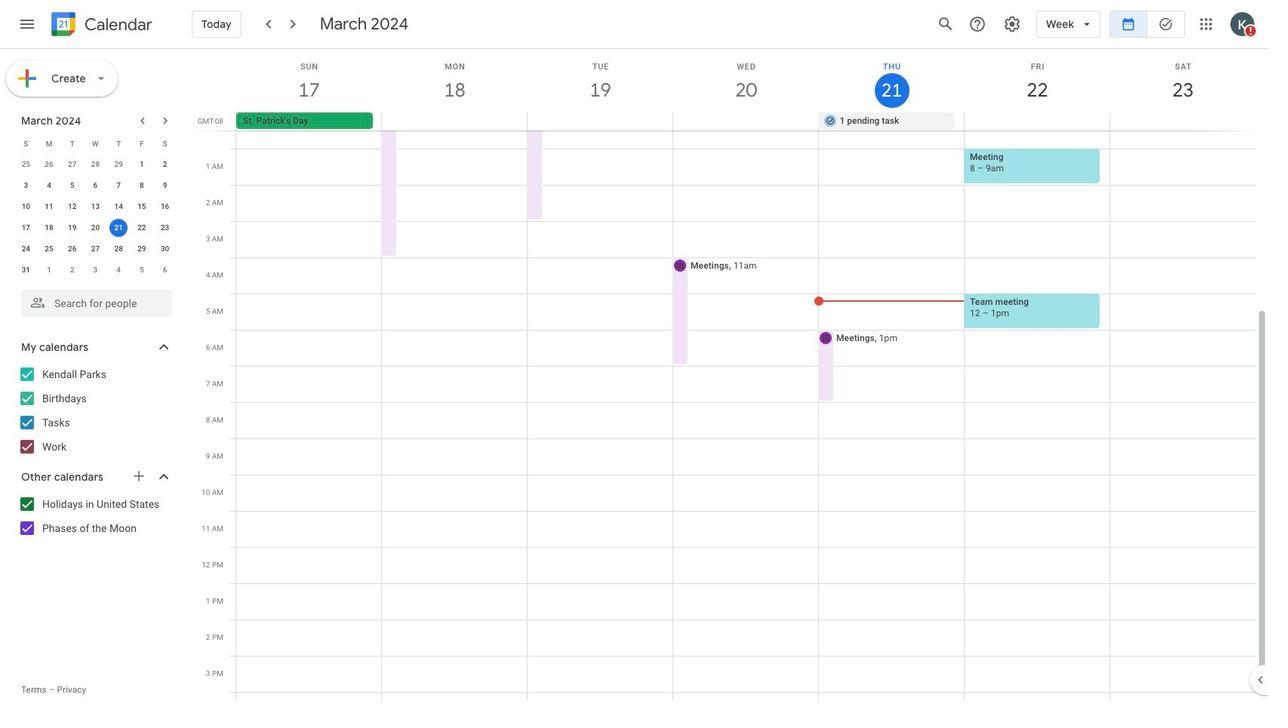 Task type: vqa. For each thing, say whether or not it's contained in the screenshot.
Set
no



Task type: locate. For each thing, give the bounding box(es) containing it.
calendar element
[[48, 9, 152, 42]]

6 element
[[86, 177, 105, 195]]

1 element
[[133, 156, 151, 174]]

18 element
[[40, 219, 58, 237]]

14 element
[[110, 198, 128, 216]]

12 element
[[63, 198, 81, 216]]

row
[[230, 113, 1269, 131], [14, 133, 177, 154], [14, 154, 177, 175], [14, 175, 177, 196], [14, 196, 177, 218], [14, 218, 177, 239], [14, 239, 177, 260], [14, 260, 177, 281]]

april 3 element
[[86, 261, 105, 279]]

march 2024 grid
[[14, 133, 177, 281]]

cell
[[382, 113, 528, 131], [528, 113, 673, 131], [673, 113, 819, 131], [965, 113, 1110, 131], [1110, 113, 1256, 131], [107, 218, 130, 239]]

28 element
[[110, 240, 128, 258]]

april 5 element
[[133, 261, 151, 279]]

april 4 element
[[110, 261, 128, 279]]

february 27 element
[[63, 156, 81, 174]]

february 28 element
[[86, 156, 105, 174]]

30 element
[[156, 240, 174, 258]]

heading
[[82, 15, 152, 34]]

24 element
[[17, 240, 35, 258]]

31 element
[[17, 261, 35, 279]]

4 element
[[40, 177, 58, 195]]

row group
[[14, 154, 177, 281]]

29 element
[[133, 240, 151, 258]]

10 element
[[17, 198, 35, 216]]

15 element
[[133, 198, 151, 216]]

16 element
[[156, 198, 174, 216]]

5 element
[[63, 177, 81, 195]]

3 element
[[17, 177, 35, 195]]

february 25 element
[[17, 156, 35, 174]]

17 element
[[17, 219, 35, 237]]

None search field
[[0, 284, 187, 317]]

grid
[[193, 49, 1269, 702]]

Search for people text field
[[30, 290, 163, 317]]

26 element
[[63, 240, 81, 258]]

13 element
[[86, 198, 105, 216]]



Task type: describe. For each thing, give the bounding box(es) containing it.
7 element
[[110, 177, 128, 195]]

19 element
[[63, 219, 81, 237]]

20 element
[[86, 219, 105, 237]]

settings menu image
[[1004, 15, 1022, 33]]

heading inside 'calendar' element
[[82, 15, 152, 34]]

february 26 element
[[40, 156, 58, 174]]

april 1 element
[[40, 261, 58, 279]]

cell inside march 2024 grid
[[107, 218, 130, 239]]

april 6 element
[[156, 261, 174, 279]]

add other calendars image
[[131, 469, 147, 484]]

other calendars list
[[3, 492, 187, 541]]

22 element
[[133, 219, 151, 237]]

my calendars list
[[3, 363, 187, 459]]

february 29 element
[[110, 156, 128, 174]]

april 2 element
[[63, 261, 81, 279]]

2 element
[[156, 156, 174, 174]]

9 element
[[156, 177, 174, 195]]

8 element
[[133, 177, 151, 195]]

27 element
[[86, 240, 105, 258]]

25 element
[[40, 240, 58, 258]]

11 element
[[40, 198, 58, 216]]

main drawer image
[[18, 15, 36, 33]]

23 element
[[156, 219, 174, 237]]

21, today element
[[110, 219, 128, 237]]



